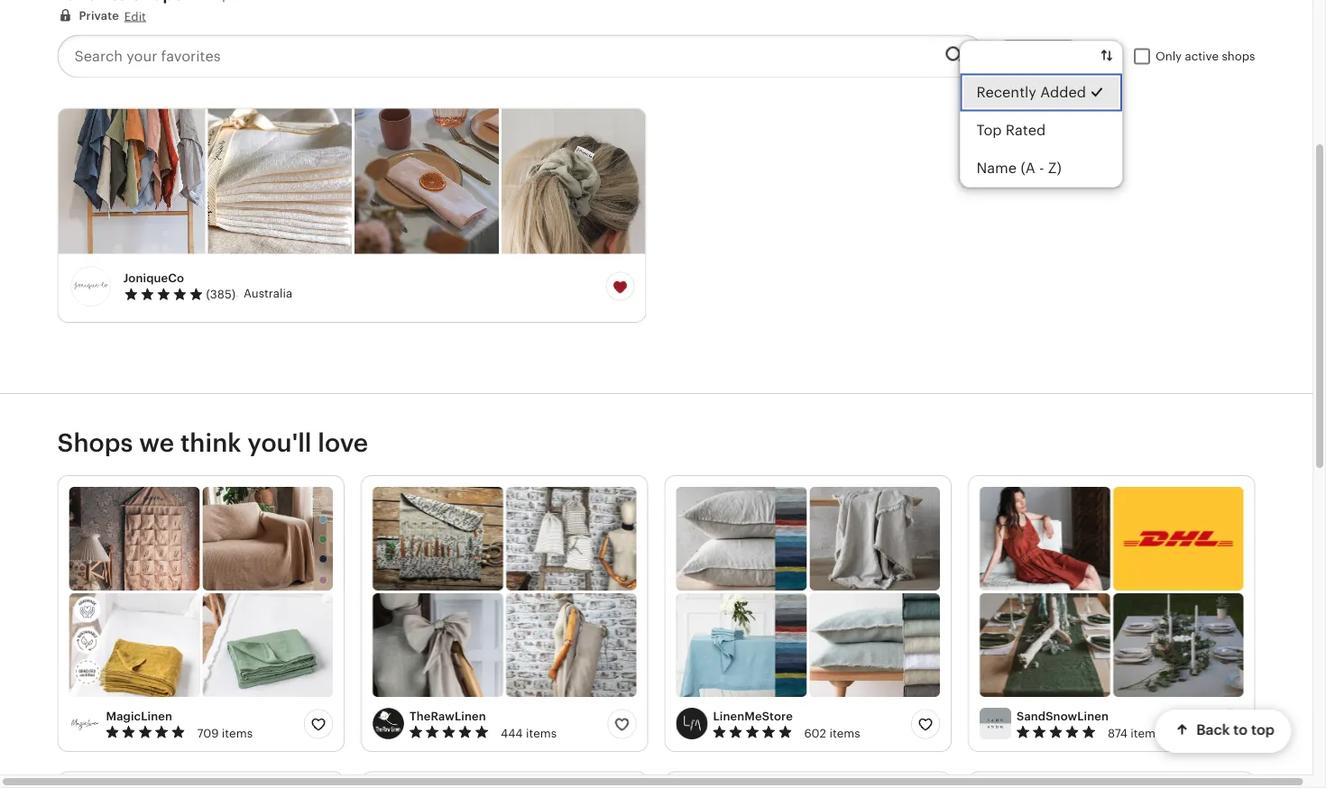 Task type: describe. For each thing, give the bounding box(es) containing it.
back to top button
[[1155, 710, 1291, 753]]

joniqueco
[[123, 272, 184, 285]]

think
[[180, 429, 241, 458]]

rated
[[1006, 123, 1046, 139]]

private
[[79, 9, 119, 23]]

Search your favorites text field
[[57, 35, 930, 78]]

australia
[[244, 287, 292, 301]]

2 item from this shop image from the left
[[208, 109, 352, 254]]

top rated button
[[960, 112, 1122, 150]]

therawlinen
[[410, 710, 486, 723]]

only
[[1156, 50, 1182, 64]]

edit
[[124, 10, 146, 24]]

top rated
[[977, 123, 1046, 139]]

active
[[1185, 50, 1219, 64]]

menu containing recently added
[[959, 41, 1123, 189]]

top
[[977, 123, 1002, 139]]

name (a - z)
[[977, 161, 1062, 177]]

874
[[1108, 727, 1128, 741]]

back to top
[[1196, 722, 1275, 739]]

love
[[318, 429, 368, 458]]

recently added button
[[960, 74, 1122, 112]]

709 items
[[197, 727, 253, 741]]

(a
[[1021, 161, 1035, 177]]

added
[[1040, 85, 1086, 101]]

back
[[1196, 722, 1230, 739]]

-
[[1039, 161, 1044, 177]]

we
[[139, 429, 174, 458]]



Task type: vqa. For each thing, say whether or not it's contained in the screenshot.


Task type: locate. For each thing, give the bounding box(es) containing it.
3 item from this shop image from the left
[[355, 109, 499, 254]]

you'll
[[247, 429, 312, 458]]

items for 444 items
[[526, 727, 557, 741]]

items for 874 items
[[1131, 727, 1161, 741]]

444
[[501, 727, 523, 741]]

edit button
[[124, 9, 146, 25]]

(385)
[[206, 288, 235, 302]]

3 items from the left
[[829, 727, 860, 741]]

4 item from this shop image from the left
[[501, 109, 645, 254]]

recently added
[[977, 85, 1086, 101]]

items for 709 items
[[222, 727, 253, 741]]

1 item from this shop image from the left
[[58, 109, 205, 254]]

z)
[[1048, 161, 1062, 177]]

name
[[977, 161, 1017, 177]]

items right the 874
[[1131, 727, 1161, 741]]

only active shops
[[1156, 50, 1255, 64]]

602
[[804, 727, 826, 741]]

shops
[[57, 429, 133, 458]]

linenmestore
[[713, 710, 793, 723]]

602 items
[[804, 727, 860, 741]]

to
[[1233, 722, 1248, 739]]

items
[[222, 727, 253, 741], [526, 727, 557, 741], [829, 727, 860, 741], [1131, 727, 1161, 741]]

recently
[[977, 85, 1037, 101]]

name (a - z) button
[[960, 150, 1122, 188]]

874 items
[[1108, 727, 1161, 741]]

2 items from the left
[[526, 727, 557, 741]]

magiclinen
[[106, 710, 172, 723]]

items for 602 items
[[829, 727, 860, 741]]

avatar belonging to joniqueco image
[[69, 265, 112, 309]]

item from this shop image
[[58, 109, 205, 254], [208, 109, 352, 254], [355, 109, 499, 254], [501, 109, 645, 254]]

1 items from the left
[[222, 727, 253, 741]]

items right 602
[[829, 727, 860, 741]]

menu
[[959, 41, 1123, 189]]

4 items from the left
[[1131, 727, 1161, 741]]

709
[[197, 727, 219, 741]]

shops we think you'll love
[[57, 429, 368, 458]]

shops
[[1222, 50, 1255, 64]]

sandsnowlinen
[[1017, 710, 1109, 723]]

items right 709
[[222, 727, 253, 741]]

top
[[1251, 722, 1275, 739]]

items right 444
[[526, 727, 557, 741]]

444 items
[[501, 727, 557, 741]]



